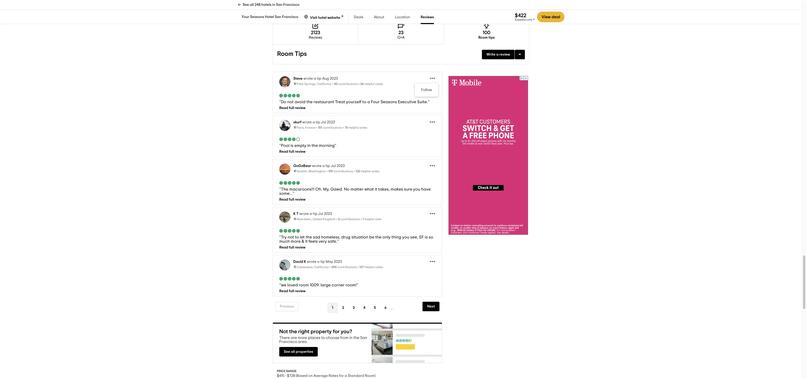 Task type: describe. For each thing, give the bounding box(es) containing it.
see for see all properties
[[284, 351, 290, 355]]

david k link
[[293, 261, 306, 264]]

we
[[281, 284, 286, 288]]

151
[[318, 126, 322, 130]]

the right be
[[375, 236, 382, 240]]

" we loved room 1009.  large corner room! " read full review
[[279, 284, 358, 294]]

tip left may
[[320, 261, 325, 264]]

yourself
[[346, 100, 362, 104]]

2123
[[311, 31, 320, 35]]

305 contributions 137 helpful votes
[[331, 266, 383, 269]]

2 vertical spatial to
[[321, 337, 325, 341]]

takes,
[[378, 188, 390, 192]]

suite.
[[417, 100, 428, 104]]

1 vertical spatial 1
[[332, 307, 333, 310]]

5 for 5
[[374, 307, 376, 310]]

sad
[[313, 236, 320, 240]]

1 vertical spatial more
[[298, 337, 307, 341]]

room
[[299, 284, 309, 288]]

40
[[334, 83, 338, 86]]

t
[[296, 213, 299, 216]]

a left may
[[317, 261, 320, 264]]

votes for pool is empty in the morning
[[360, 126, 367, 130]]

room)
[[365, 375, 376, 379]]

" inside " the macaroons!!! oh. my. gawd.  no matter what it takes, makes sure you have some...
[[279, 188, 281, 192]]

23
[[399, 31, 404, 35]]

so
[[429, 236, 433, 240]]

1 vertical spatial san
[[275, 15, 281, 19]]

jul for the macaroons!!! oh. my. gawd.  no matter what it takes, makes sure you have some...
[[331, 165, 336, 168]]

" left drug
[[337, 240, 339, 244]]

macaroons!!!
[[289, 188, 315, 192]]

there are more places to choose from in the
[[279, 337, 360, 341]]

restaurant
[[314, 100, 334, 104]]

right
[[298, 330, 310, 335]]

review inside write a review link
[[499, 53, 510, 57]]

helpful for try not to let the sad homeless, drug situation be the only thing you see, sf is so much more & it feels very safe.
[[365, 218, 375, 221]]

follow
[[421, 88, 432, 92]]

david k wrote a tip may 2023
[[293, 261, 342, 264]]

hotel
[[265, 15, 274, 19]]

large
[[321, 284, 331, 288]]

" right the "the"
[[293, 192, 294, 196]]

3 read full review link from the top
[[279, 198, 436, 202]]

visit
[[310, 16, 317, 20]]

helpful for do not avoid the restaurant treat yourself to a four seasons executive suite.
[[365, 83, 375, 86]]

40 contributions 26 helpful votes
[[334, 83, 383, 86]]

a left aug
[[314, 77, 316, 81]]

" left loved
[[279, 284, 281, 288]]

vote
[[375, 218, 382, 221]]

gogobear link
[[293, 165, 311, 168]]

san inside san francisco
[[360, 337, 367, 341]]

next
[[427, 305, 435, 309]]

very
[[319, 240, 327, 244]]

a inside " do not avoid the restaurant treat yourself to a four seasons executive suite. " read full review
[[367, 100, 370, 104]]

read inside " pool is empty in the morning " read full review
[[279, 150, 288, 154]]

0 vertical spatial for
[[333, 330, 340, 335]]

votes for we loved room 1009.  large corner room!
[[375, 266, 383, 269]]

wrote right t
[[299, 213, 309, 216]]

advertisement region
[[449, 76, 528, 235]]

gogobear
[[293, 165, 311, 168]]

full inside " pool is empty in the morning " read full review
[[289, 150, 294, 154]]

" down follow
[[428, 100, 430, 104]]

is inside " pool is empty in the morning " read full review
[[291, 144, 293, 148]]

a down morning at the left top of the page
[[322, 165, 325, 168]]

contributions up drug
[[341, 218, 360, 221]]

review inside " do not avoid the restaurant treat yourself to a four seasons executive suite. " read full review
[[295, 106, 306, 110]]

review inside " we loved room 1009.  large corner room! " read full review
[[295, 290, 306, 294]]

2
[[342, 307, 344, 310]]

tip right t
[[313, 213, 317, 216]]

view deal button
[[537, 12, 565, 22]]

a inside the price range $415 - $728 (based on average rates for a standard room)
[[345, 375, 347, 379]]

executive
[[398, 100, 416, 104]]

159
[[328, 170, 333, 173]]

read full review for not
[[279, 246, 306, 250]]

26
[[360, 83, 364, 86]]

places
[[308, 337, 320, 341]]

137
[[360, 266, 364, 269]]

hotel
[[318, 16, 327, 20]]

it inside the " try not to let the sad homeless, drug situation be the only thing you see, sf is so much more & it feels very safe.
[[305, 240, 308, 244]]

morning
[[319, 144, 335, 148]]

properties
[[296, 351, 313, 355]]

-
[[285, 375, 286, 379]]

the right let
[[306, 236, 312, 240]]

visit hotel website
[[310, 16, 340, 20]]

hotels
[[261, 3, 272, 7]]

david
[[293, 261, 303, 264]]

see all properties link
[[279, 348, 318, 357]]

drug
[[341, 236, 351, 240]]

you?
[[341, 330, 352, 335]]

is inside the " try not to let the sad homeless, drug situation be the only thing you see, sf is so much more & it feels very safe.
[[425, 236, 428, 240]]

see all properties
[[284, 351, 313, 355]]

you inside " the macaroons!!! oh. my. gawd.  no matter what it takes, makes sure you have some...
[[413, 188, 420, 192]]

125
[[356, 170, 360, 173]]

2123 reviews
[[309, 31, 322, 40]]

review inside " pool is empty in the morning " read full review
[[295, 150, 306, 154]]

full inside " we loved room 1009.  large corner room! " read full review
[[289, 290, 294, 294]]

2023 up the 305
[[334, 261, 342, 264]]

from
[[340, 337, 349, 341]]

rates
[[329, 375, 338, 379]]

aug
[[322, 77, 329, 81]]

0 vertical spatial francisco
[[283, 3, 300, 7]]

have
[[421, 188, 431, 192]]

review down &
[[295, 246, 306, 250]]

2 vertical spatial jul
[[318, 213, 323, 216]]

san inside see all 248 hotels in san francisco link
[[276, 3, 282, 7]]

for inside the price range $415 - $728 (based on average rates for a standard room)
[[339, 375, 344, 379]]

wrote for do not avoid the restaurant treat yourself to a four seasons executive suite.
[[304, 77, 313, 81]]

5 contributions 1 helpful vote
[[338, 218, 382, 221]]

" down 151 contributions 76 helpful votes
[[335, 144, 336, 148]]

(based
[[296, 375, 308, 379]]

2023 for do not avoid the restaurant treat yourself to a four seasons executive suite.
[[330, 77, 338, 81]]

all for 248
[[250, 3, 254, 7]]

votes for do not avoid the restaurant treat yourself to a four seasons executive suite.
[[375, 83, 383, 86]]

0 horizontal spatial k
[[293, 213, 296, 216]]

6
[[385, 307, 387, 310]]

not
[[279, 330, 288, 335]]

review down macaroons!!!
[[295, 198, 306, 202]]

3 full from the top
[[289, 198, 294, 202]]

tip for pool is empty in the morning
[[316, 121, 320, 125]]

read full review link for yourself
[[279, 106, 436, 110]]

" left avoid
[[279, 100, 281, 104]]

read full review link for room!
[[279, 290, 436, 294]]

tip for the macaroons!!! oh. my. gawd.  no matter what it takes, makes sure you have some...
[[326, 165, 330, 168]]

matter
[[351, 188, 364, 192]]

" the macaroons!!! oh. my. gawd.  no matter what it takes, makes sure you have some...
[[279, 188, 431, 196]]

4
[[363, 307, 365, 310]]

the up are
[[289, 330, 297, 335]]

5 for 5 contributions 1 helpful vote
[[338, 218, 340, 221]]

q+a
[[398, 36, 405, 40]]

property
[[311, 330, 332, 335]]



Task type: locate. For each thing, give the bounding box(es) containing it.
1 vertical spatial room
[[277, 51, 293, 57]]

1 horizontal spatial four
[[371, 100, 380, 104]]

price
[[277, 370, 286, 374]]

0 horizontal spatial reviews
[[309, 36, 322, 40]]

read inside " do not avoid the restaurant treat yourself to a four seasons executive suite. " read full review
[[279, 106, 288, 110]]

5 full from the top
[[289, 290, 294, 294]]

k
[[293, 213, 296, 216], [304, 261, 306, 264]]

reviews right location
[[421, 15, 434, 19]]

5
[[338, 218, 340, 221], [374, 307, 376, 310]]

5 up homeless,
[[338, 218, 340, 221]]

room!
[[346, 284, 357, 288]]

review right write
[[499, 53, 510, 57]]

not the right property for you?
[[279, 330, 352, 335]]

feels
[[309, 240, 318, 244]]

" left macaroons!!!
[[279, 188, 281, 192]]

to right the yourself
[[362, 100, 366, 104]]

1 horizontal spatial is
[[425, 236, 428, 240]]

0 vertical spatial more
[[291, 240, 301, 244]]

jul up 151
[[321, 121, 326, 125]]

2 read full review from the top
[[279, 246, 306, 250]]

0 vertical spatial 1
[[363, 218, 364, 221]]

skurf wrote a tip jul 2023
[[293, 121, 335, 125]]

votes
[[375, 83, 383, 86], [360, 126, 367, 130], [372, 170, 379, 173], [375, 266, 383, 269]]

four left hotel
[[242, 15, 249, 19]]

not inside the " try not to let the sad homeless, drug situation be the only thing you see, sf is so much more & it feels very safe.
[[288, 236, 294, 240]]

review
[[499, 53, 510, 57], [295, 106, 306, 110], [295, 150, 306, 154], [295, 198, 306, 202], [295, 246, 306, 250], [295, 290, 306, 294]]

1 horizontal spatial seasons
[[381, 100, 397, 104]]

makes
[[391, 188, 403, 192]]

tip for do not avoid the restaurant treat yourself to a four seasons executive suite.
[[317, 77, 321, 81]]

on
[[308, 375, 313, 379]]

4 read from the top
[[279, 246, 288, 250]]

159 contributions 125 helpful votes
[[328, 170, 379, 173]]

price range $415 - $728 (based on average rates for a standard room)
[[277, 370, 376, 379]]

" left empty
[[279, 144, 281, 148]]

helpful left vote
[[365, 218, 375, 221]]

votes for the macaroons!!! oh. my. gawd.  no matter what it takes, makes sure you have some...
[[372, 170, 379, 173]]

not for try
[[288, 236, 294, 240]]

votes right 137
[[375, 266, 383, 269]]

deals
[[354, 15, 363, 19]]

the inside " pool is empty in the morning " read full review
[[312, 144, 318, 148]]

contributions right 151
[[323, 126, 342, 130]]

room inside 100 room tips
[[478, 36, 488, 40]]

read full review down the some...
[[279, 198, 306, 202]]

to inside " do not avoid the restaurant treat yourself to a four seasons executive suite. " read full review
[[362, 100, 366, 104]]

san right from
[[360, 337, 367, 341]]

francisco
[[283, 3, 300, 7], [282, 15, 298, 19], [279, 341, 297, 345]]

write a review
[[487, 53, 510, 57]]

0 vertical spatial read full review
[[279, 198, 306, 202]]

1 vertical spatial see
[[284, 351, 290, 355]]

in for empty
[[307, 144, 311, 148]]

contributions right the 305
[[338, 266, 357, 269]]

1 vertical spatial it
[[305, 240, 308, 244]]

to down property
[[321, 337, 325, 341]]

the inside " do not avoid the restaurant treat yourself to a four seasons executive suite. " read full review
[[306, 100, 313, 104]]

to inside the " try not to let the sad homeless, drug situation be the only thing you see, sf is so much more & it feels very safe.
[[295, 236, 299, 240]]

full up skurf link
[[289, 106, 294, 110]]

1 vertical spatial k
[[304, 261, 306, 264]]

2023 up 159 contributions 125 helpful votes
[[337, 165, 345, 168]]

0 vertical spatial not
[[287, 100, 294, 104]]

read down the some...
[[279, 198, 288, 202]]

room
[[478, 36, 488, 40], [277, 51, 293, 57]]

in for hotels
[[272, 3, 275, 7]]

san right hotels
[[276, 3, 282, 7]]

see left 248
[[243, 3, 249, 7]]

5 read full review link from the top
[[279, 290, 436, 294]]

1 vertical spatial not
[[288, 236, 294, 240]]

0 horizontal spatial you
[[402, 236, 409, 240]]

full down the some...
[[289, 198, 294, 202]]

you left 'see,' on the bottom of page
[[402, 236, 409, 240]]

read full review link down the yourself
[[279, 106, 436, 110]]

you inside the " try not to let the sad homeless, drug situation be the only thing you see, sf is so much more & it feels very safe.
[[402, 236, 409, 240]]

0 vertical spatial in
[[272, 3, 275, 7]]

2 horizontal spatial in
[[349, 337, 353, 341]]

" inside the " try not to let the sad homeless, drug situation be the only thing you see, sf is so much more & it feels very safe.
[[279, 236, 281, 240]]

in right hotels
[[272, 3, 275, 7]]

2 full from the top
[[289, 150, 294, 154]]

2 vertical spatial in
[[349, 337, 353, 341]]

full down loved
[[289, 290, 294, 294]]

contributions for room!
[[338, 266, 357, 269]]

francisco inside san francisco
[[279, 341, 297, 345]]

1 horizontal spatial in
[[307, 144, 311, 148]]

" try not to let the sad homeless, drug situation be the only thing you see, sf is so much more & it feels very safe.
[[279, 236, 433, 244]]

francisco down not
[[279, 341, 297, 345]]

skurf link
[[293, 121, 302, 125]]

wrote for pool is empty in the morning
[[302, 121, 312, 125]]

1 horizontal spatial all
[[291, 351, 295, 355]]

in inside " pool is empty in the morning " read full review
[[307, 144, 311, 148]]

four right the yourself
[[371, 100, 380, 104]]

votes right 125
[[372, 170, 379, 173]]

1 horizontal spatial to
[[321, 337, 325, 341]]

write a review link
[[482, 50, 515, 60]]

1 horizontal spatial see
[[284, 351, 290, 355]]

see all 248 hotels in san francisco
[[243, 3, 300, 7]]

1 vertical spatial for
[[339, 375, 344, 379]]

thing
[[392, 236, 401, 240]]

k t wrote a tip jul 2023
[[293, 213, 332, 216]]

1 horizontal spatial room
[[478, 36, 488, 40]]

my.
[[323, 188, 330, 192]]

in right empty
[[307, 144, 311, 148]]

read full review link down " the macaroons!!! oh. my. gawd.  no matter what it takes, makes sure you have some...
[[279, 198, 436, 202]]

francisco right hotel
[[282, 15, 298, 19]]

all left 'properties'
[[291, 351, 295, 355]]

0 horizontal spatial in
[[272, 3, 275, 7]]

0 horizontal spatial it
[[305, 240, 308, 244]]

francisco up four seasons hotel san francisco
[[283, 3, 300, 7]]

full down much
[[289, 246, 294, 250]]

what
[[364, 188, 374, 192]]

helpful for the macaroons!!! oh. my. gawd.  no matter what it takes, makes sure you have some...
[[361, 170, 371, 173]]

gawd.
[[331, 188, 343, 192]]

2 vertical spatial san
[[360, 337, 367, 341]]

in right from
[[349, 337, 353, 341]]

1 vertical spatial 5
[[374, 307, 376, 310]]

helpful right 26
[[365, 83, 375, 86]]

0 vertical spatial room
[[478, 36, 488, 40]]

votes right 76
[[360, 126, 367, 130]]

treat
[[335, 100, 345, 104]]

3
[[353, 307, 355, 310]]

248
[[255, 3, 261, 7]]

0 vertical spatial it
[[375, 188, 377, 192]]

see for see all 248 hotels in san francisco
[[243, 3, 249, 7]]

0 vertical spatial san
[[276, 3, 282, 7]]

1009.
[[310, 284, 320, 288]]

about
[[374, 15, 384, 19]]

" pool is empty in the morning " read full review
[[279, 144, 336, 154]]

76
[[345, 126, 348, 130]]

tip up 151
[[316, 121, 320, 125]]

5 left the 6
[[374, 307, 376, 310]]

read full review link for "
[[279, 150, 436, 154]]

some...
[[279, 192, 293, 196]]

helpful for we loved room 1009.  large corner room!
[[365, 266, 375, 269]]

helpful right 76
[[349, 126, 359, 130]]

for right rates
[[339, 375, 344, 379]]

for up choose
[[333, 330, 340, 335]]

" down 305 contributions 137 helpful votes
[[357, 284, 358, 288]]

more down right
[[298, 337, 307, 341]]

0 vertical spatial 5
[[338, 218, 340, 221]]

loved
[[287, 284, 298, 288]]

contributions
[[338, 83, 358, 86], [323, 126, 342, 130], [334, 170, 353, 173], [341, 218, 360, 221], [338, 266, 357, 269]]

may
[[326, 261, 333, 264]]

4 read full review link from the top
[[279, 246, 436, 250]]

steve
[[293, 77, 303, 81]]

not inside " do not avoid the restaurant treat yourself to a four seasons executive suite. " read full review
[[287, 100, 294, 104]]

you right sure
[[413, 188, 420, 192]]

contributions right 40
[[338, 83, 358, 86]]

a right skurf in the left top of the page
[[313, 121, 315, 125]]

a right the yourself
[[367, 100, 370, 104]]

all for properties
[[291, 351, 295, 355]]

0 horizontal spatial 1
[[332, 307, 333, 310]]

0 horizontal spatial four
[[242, 15, 249, 19]]

seasons left executive
[[381, 100, 397, 104]]

a
[[496, 53, 499, 57], [314, 77, 316, 81], [367, 100, 370, 104], [313, 121, 315, 125], [322, 165, 325, 168], [310, 213, 312, 216], [317, 261, 320, 264], [345, 375, 347, 379]]

5 read from the top
[[279, 290, 288, 294]]

full inside " do not avoid the restaurant treat yourself to a four seasons executive suite. " read full review
[[289, 106, 294, 110]]

see down there
[[284, 351, 290, 355]]

read down 'do'
[[279, 106, 288, 110]]

1 vertical spatial in
[[307, 144, 311, 148]]

helpful
[[365, 83, 375, 86], [349, 126, 359, 130], [361, 170, 371, 173], [365, 218, 375, 221], [365, 266, 375, 269]]

read down we
[[279, 290, 288, 294]]

to
[[362, 100, 366, 104], [295, 236, 299, 240], [321, 337, 325, 341]]

not right try
[[288, 236, 294, 240]]

is left so
[[425, 236, 428, 240]]

1 vertical spatial four
[[371, 100, 380, 104]]

full
[[289, 106, 294, 110], [289, 150, 294, 154], [289, 198, 294, 202], [289, 246, 294, 250], [289, 290, 294, 294]]

seasons down 248
[[250, 15, 264, 19]]

contributions right the 159
[[334, 170, 353, 173]]

wrote right gogobear
[[312, 165, 322, 168]]

the
[[306, 100, 313, 104], [312, 144, 318, 148], [306, 236, 312, 240], [375, 236, 382, 240], [289, 330, 297, 335], [353, 337, 359, 341]]

0 horizontal spatial to
[[295, 236, 299, 240]]

san
[[276, 3, 282, 7], [275, 15, 281, 19], [360, 337, 367, 341]]

k left t
[[293, 213, 296, 216]]

review down room
[[295, 290, 306, 294]]

contributions for "
[[323, 126, 342, 130]]

only
[[383, 236, 391, 240]]

there
[[279, 337, 290, 341]]

jul up the 159
[[331, 165, 336, 168]]

1 vertical spatial seasons
[[381, 100, 397, 104]]

0 horizontal spatial is
[[291, 144, 293, 148]]

" left let
[[279, 236, 281, 240]]

0 horizontal spatial see
[[243, 3, 249, 7]]

in
[[272, 3, 275, 7], [307, 144, 311, 148], [349, 337, 353, 341]]

wrote right skurf in the left top of the page
[[302, 121, 312, 125]]

1 left vote
[[363, 218, 364, 221]]

read inside " we loved room 1009.  large corner room! " read full review
[[279, 290, 288, 294]]

the right avoid
[[306, 100, 313, 104]]

homeless,
[[321, 236, 340, 240]]

helpful for pool is empty in the morning
[[349, 126, 359, 130]]

0 vertical spatial all
[[250, 3, 254, 7]]

skurf
[[293, 121, 302, 125]]

you
[[413, 188, 420, 192], [402, 236, 409, 240]]

write
[[487, 53, 496, 57]]

seasons inside " do not avoid the restaurant treat yourself to a four seasons executive suite. " read full review
[[381, 100, 397, 104]]

room down 100
[[478, 36, 488, 40]]

wrote right steve
[[304, 77, 313, 81]]

3 read from the top
[[279, 198, 288, 202]]

contributions for yourself
[[338, 83, 358, 86]]

see,
[[410, 236, 418, 240]]

2023 up homeless,
[[324, 213, 332, 216]]

0 horizontal spatial seasons
[[250, 15, 264, 19]]

0 horizontal spatial 5
[[338, 218, 340, 221]]

four seasons hotel san francisco
[[242, 15, 298, 19]]

1 vertical spatial jul
[[331, 165, 336, 168]]

much
[[279, 240, 290, 244]]

2023 up 151 contributions 76 helpful votes
[[327, 121, 335, 125]]

room tips
[[277, 51, 307, 57]]

a right write
[[496, 53, 499, 57]]

2023 for the macaroons!!! oh. my. gawd.  no matter what it takes, makes sure you have some...
[[337, 165, 345, 168]]

all left 248
[[250, 3, 254, 7]]

0 horizontal spatial room
[[277, 51, 293, 57]]

1 vertical spatial is
[[425, 236, 428, 240]]

1 read full review link from the top
[[279, 106, 436, 110]]

0 vertical spatial seasons
[[250, 15, 264, 19]]

…
[[391, 306, 394, 310]]

jul for pool is empty in the morning
[[321, 121, 326, 125]]

a right t
[[310, 213, 312, 216]]

jul right t
[[318, 213, 323, 216]]

2 read full review link from the top
[[279, 150, 436, 154]]

safe.
[[328, 240, 337, 244]]

average
[[314, 375, 328, 379]]

100
[[483, 31, 490, 35]]

1 vertical spatial to
[[295, 236, 299, 240]]

steve wrote a tip aug 2023
[[293, 77, 338, 81]]

1 horizontal spatial 5
[[374, 307, 376, 310]]

0 horizontal spatial all
[[250, 3, 254, 7]]

2023 up 40
[[330, 77, 338, 81]]

votes right 26
[[375, 83, 383, 86]]

1 horizontal spatial 1
[[363, 218, 364, 221]]

1 vertical spatial you
[[402, 236, 409, 240]]

visit hotel website link
[[304, 14, 344, 20]]

&
[[302, 240, 304, 244]]

expedia.com
[[515, 18, 532, 21]]

more inside the " try not to let the sad homeless, drug situation be the only thing you see, sf is so much more & it feels very safe.
[[291, 240, 301, 244]]

1 horizontal spatial reviews
[[421, 15, 434, 19]]

san right hotel
[[275, 15, 281, 19]]

4 full from the top
[[289, 246, 294, 250]]

1 vertical spatial read full review
[[279, 246, 306, 250]]

not for do
[[287, 100, 294, 104]]

range
[[286, 370, 297, 374]]

$422
[[515, 13, 527, 18]]

tips
[[295, 51, 307, 57]]

be
[[369, 236, 374, 240]]

read full review for macaroons!!!
[[279, 198, 306, 202]]

1 horizontal spatial it
[[375, 188, 377, 192]]

choose
[[326, 337, 339, 341]]

do
[[281, 100, 286, 104]]

four inside " do not avoid the restaurant treat yourself to a four seasons executive suite. " read full review
[[371, 100, 380, 104]]

try
[[281, 236, 287, 240]]

151 contributions 76 helpful votes
[[318, 126, 367, 130]]

read down much
[[279, 246, 288, 250]]

room left tips
[[277, 51, 293, 57]]

2 read from the top
[[279, 150, 288, 154]]

0 vertical spatial k
[[293, 213, 296, 216]]

not right 'do'
[[287, 100, 294, 104]]

0 vertical spatial to
[[362, 100, 366, 104]]

1 vertical spatial francisco
[[282, 15, 298, 19]]

not
[[287, 100, 294, 104], [288, 236, 294, 240]]

0 vertical spatial see
[[243, 3, 249, 7]]

1 horizontal spatial you
[[413, 188, 420, 192]]

2023 for pool is empty in the morning
[[327, 121, 335, 125]]

0 vertical spatial reviews
[[421, 15, 434, 19]]

1 vertical spatial all
[[291, 351, 295, 355]]

2 horizontal spatial to
[[362, 100, 366, 104]]

1 horizontal spatial k
[[304, 261, 306, 264]]

0 vertical spatial is
[[291, 144, 293, 148]]

tips
[[489, 36, 495, 40]]

location
[[395, 15, 410, 19]]

all inside see all properties link
[[291, 351, 295, 355]]

helpful right 125
[[361, 170, 371, 173]]

2 vertical spatial francisco
[[279, 341, 297, 345]]

1 vertical spatial reviews
[[309, 36, 322, 40]]

review down avoid
[[295, 106, 306, 110]]

1 read full review from the top
[[279, 198, 306, 202]]

wrote for the macaroons!!! oh. my. gawd.  no matter what it takes, makes sure you have some...
[[312, 165, 322, 168]]

1 full from the top
[[289, 106, 294, 110]]

san francisco
[[279, 337, 367, 345]]

all inside see all 248 hotels in san francisco link
[[250, 3, 254, 7]]

read full review link down the " try not to let the sad homeless, drug situation be the only thing you see, sf is so much more & it feels very safe.
[[279, 246, 436, 250]]

view
[[542, 15, 551, 19]]

1
[[363, 218, 364, 221], [332, 307, 333, 310]]

read full review link down room!
[[279, 290, 436, 294]]

full down pool
[[289, 150, 294, 154]]

let
[[300, 236, 305, 240]]

four
[[242, 15, 249, 19], [371, 100, 380, 104]]

0 vertical spatial you
[[413, 188, 420, 192]]

1 read from the top
[[279, 106, 288, 110]]

the right from
[[353, 337, 359, 341]]

tip up the 159
[[326, 165, 330, 168]]

it inside " the macaroons!!! oh. my. gawd.  no matter what it takes, makes sure you have some...
[[375, 188, 377, 192]]

0 vertical spatial jul
[[321, 121, 326, 125]]

wrote right david k link
[[307, 261, 316, 264]]

0 vertical spatial four
[[242, 15, 249, 19]]



Task type: vqa. For each thing, say whether or not it's contained in the screenshot.
See all 248 hotels in San Francisco
yes



